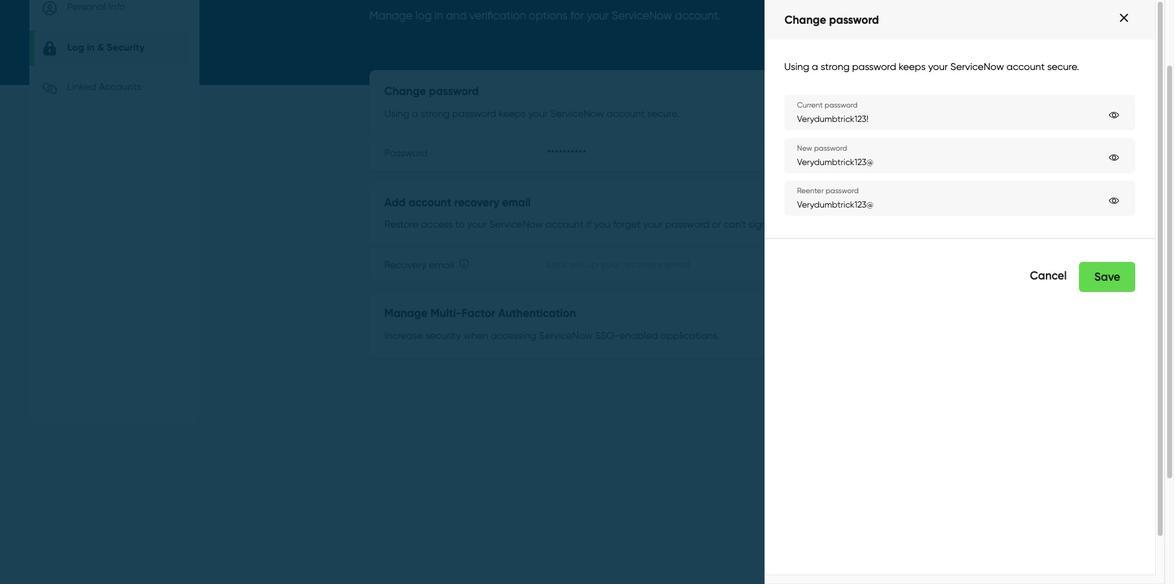 Task type: locate. For each thing, give the bounding box(es) containing it.
account.
[[675, 9, 721, 22]]

for
[[571, 9, 584, 22]]

verification
[[470, 9, 526, 22]]

in
[[435, 9, 443, 22]]

manage
[[370, 9, 413, 22]]

manage log in and verification options for your servicenow account.
[[370, 9, 721, 22]]

options
[[529, 9, 568, 22]]

your
[[587, 9, 609, 22]]



Task type: describe. For each thing, give the bounding box(es) containing it.
log
[[416, 9, 432, 22]]

servicenow
[[612, 9, 672, 22]]

and
[[446, 9, 467, 22]]



Task type: vqa. For each thing, say whether or not it's contained in the screenshot.
the
no



